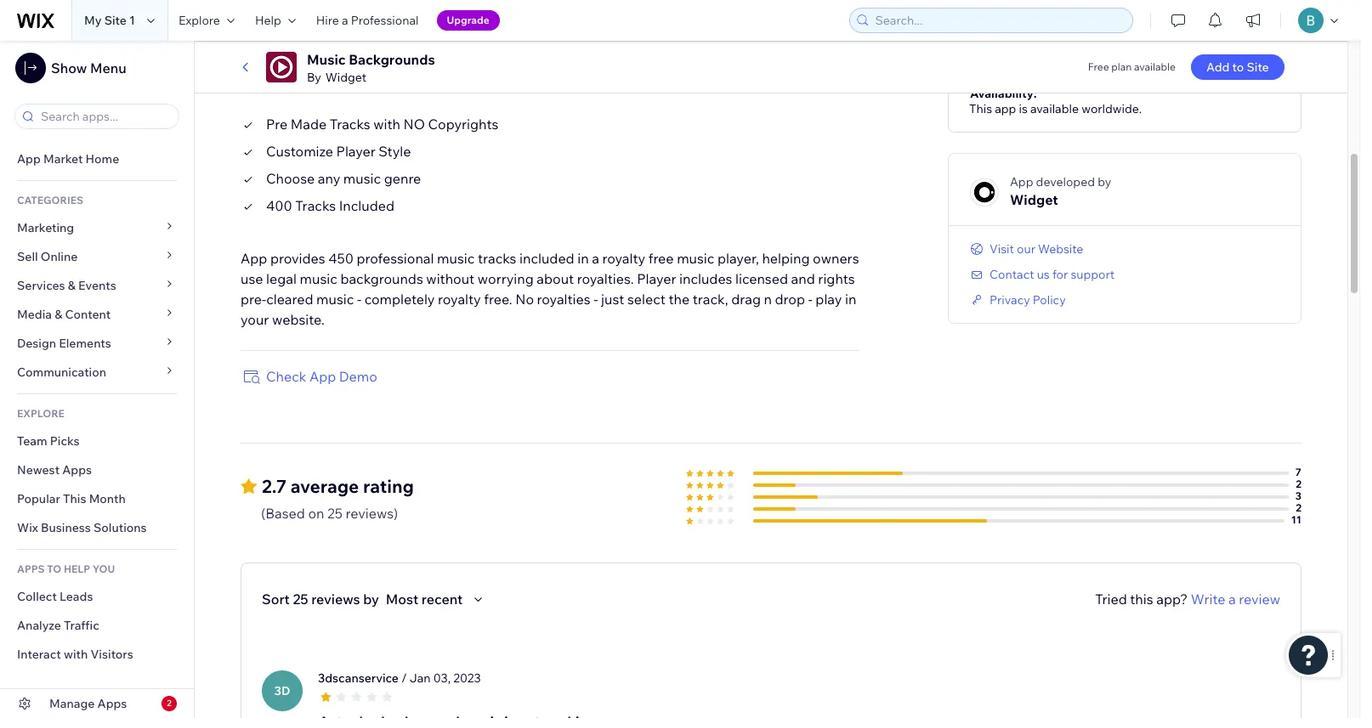 Task type: locate. For each thing, give the bounding box(es) containing it.
0 vertical spatial apps
[[62, 463, 92, 478]]

royalties.
[[577, 270, 634, 287]]

menu
[[90, 60, 126, 77]]

app inside the sidebar element
[[17, 151, 41, 167]]

home
[[85, 151, 119, 167]]

25 right sort
[[293, 591, 308, 608]]

music up without
[[437, 250, 475, 267]]

1 vertical spatial a
[[592, 250, 600, 267]]

helping
[[762, 250, 810, 267]]

to
[[47, 563, 61, 576]]

2 up 11
[[1296, 478, 1302, 490]]

1 horizontal spatial in
[[845, 291, 857, 308]]

collect leads
[[17, 589, 93, 605]]

2 vertical spatial 2
[[167, 698, 172, 709]]

music backgrounds overview
[[241, 70, 490, 92]]

1 horizontal spatial 25
[[328, 505, 343, 522]]

- down the backgrounds
[[357, 291, 362, 308]]

choose
[[266, 170, 315, 187]]

widget inside app developed by widget
[[1010, 191, 1059, 208]]

11
[[1292, 513, 1302, 526]]

2 horizontal spatial -
[[808, 291, 813, 308]]

1 horizontal spatial by
[[1098, 174, 1112, 189]]

by
[[307, 70, 321, 85]]

app right developed by widget image
[[1010, 174, 1034, 189]]

app up the use
[[241, 250, 267, 267]]

- left just
[[594, 291, 598, 308]]

a inside 'app provides 450 professional music tracks included in a royalty free music player, helping owners use legal music backgrounds without worrying about royalties. player includes licensed and rights pre-cleared music - completely royalty free. no royalties - just select the track, drag n drop - play in your website.'
[[592, 250, 600, 267]]

0 horizontal spatial apps
[[62, 463, 92, 478]]

in up the royalties.
[[578, 250, 589, 267]]

app for app developed by widget
[[1010, 174, 1034, 189]]

app for app provides 450 professional music tracks included in a royalty free music player, helping owners use legal music backgrounds without worrying about royalties. player includes licensed and rights pre-cleared music - completely royalty free. no royalties - just select the track, drag n drop - play in your website.
[[241, 250, 267, 267]]

visitors
[[91, 647, 133, 663]]

backgrounds inside music backgrounds by widget
[[349, 51, 435, 68]]

0 vertical spatial a
[[342, 13, 348, 28]]

app
[[17, 151, 41, 167], [1010, 174, 1034, 189], [241, 250, 267, 267], [310, 368, 336, 385]]

available right is
[[1031, 101, 1079, 116]]

25
[[328, 505, 343, 522], [293, 591, 308, 608]]

1 vertical spatial &
[[55, 307, 62, 322]]

apps up 'popular this month'
[[62, 463, 92, 478]]

a right hire
[[342, 13, 348, 28]]

royalty down without
[[438, 291, 481, 308]]

2.7 average rating
[[262, 475, 414, 497]]

1 horizontal spatial a
[[592, 250, 600, 267]]

legal
[[266, 270, 297, 287]]

Search... field
[[870, 9, 1128, 32]]

player up choose any music genre
[[336, 143, 376, 160]]

music
[[343, 170, 381, 187], [437, 250, 475, 267], [677, 250, 715, 267], [300, 270, 337, 287], [316, 291, 354, 308]]

2 down 7
[[1296, 501, 1302, 514]]

0 horizontal spatial music
[[241, 70, 292, 92]]

this up wix business solutions
[[63, 492, 86, 507]]

this inside availability: this app is available worldwide.
[[970, 101, 993, 116]]

online
[[41, 249, 78, 265]]

most recent button
[[386, 589, 488, 609]]

0 horizontal spatial royalty
[[438, 291, 481, 308]]

music inside music backgrounds by widget
[[307, 51, 346, 68]]

sidebar element
[[0, 41, 195, 719]]

cleared
[[266, 291, 313, 308]]

music up by
[[307, 51, 346, 68]]

music down 450
[[316, 291, 354, 308]]

app left "demo"
[[310, 368, 336, 385]]

our
[[1017, 241, 1036, 257]]

write
[[1191, 591, 1226, 608]]

apps for manage apps
[[97, 697, 127, 712]]

by
[[1098, 174, 1112, 189], [363, 591, 379, 608]]

privacy policy link
[[970, 292, 1066, 308]]

03,
[[433, 671, 451, 686]]

tracks
[[330, 115, 371, 132], [295, 197, 336, 214]]

0 horizontal spatial by
[[363, 591, 379, 608]]

25 right the on
[[328, 505, 343, 522]]

app left market
[[17, 151, 41, 167]]

in right play
[[845, 291, 857, 308]]

this inside "link"
[[63, 492, 86, 507]]

upgrade
[[447, 14, 490, 26]]

1 vertical spatial this
[[63, 492, 86, 507]]

2 horizontal spatial a
[[1229, 591, 1236, 608]]

music up pre
[[241, 70, 292, 92]]

site left 1
[[104, 13, 127, 28]]

0 horizontal spatial -
[[357, 291, 362, 308]]

0 vertical spatial by
[[1098, 174, 1112, 189]]

popular
[[17, 492, 60, 507]]

add to site button
[[1192, 54, 1285, 80]]

400 tracks included
[[266, 197, 395, 214]]

1 vertical spatial widget
[[1010, 191, 1059, 208]]

1 - from the left
[[357, 291, 362, 308]]

widget down developed
[[1010, 191, 1059, 208]]

available right plan
[[1135, 60, 1176, 73]]

available inside availability: this app is available worldwide.
[[1031, 101, 1079, 116]]

1 horizontal spatial this
[[970, 101, 993, 116]]

1 vertical spatial player
[[637, 270, 677, 287]]

show
[[51, 60, 87, 77]]

0 vertical spatial tracks
[[330, 115, 371, 132]]

is
[[1019, 101, 1028, 116]]

player down "free"
[[637, 270, 677, 287]]

backgrounds up pre made tracks with no copyrights
[[296, 70, 409, 92]]

with down the traffic
[[64, 647, 88, 663]]

1 vertical spatial music
[[241, 70, 292, 92]]

tracks up customize player style
[[330, 115, 371, 132]]

music for music backgrounds overview
[[241, 70, 292, 92]]

picks
[[50, 434, 80, 449]]

us
[[1037, 267, 1050, 282]]

0 vertical spatial player
[[336, 143, 376, 160]]

add
[[1207, 60, 1230, 75]]

1 vertical spatial site
[[1247, 60, 1270, 75]]

3d
[[274, 683, 290, 699]]

a right write in the bottom of the page
[[1229, 591, 1236, 608]]

provides
[[270, 250, 325, 267]]

royalty up the royalties.
[[603, 250, 646, 267]]

1 vertical spatial backgrounds
[[296, 70, 409, 92]]

music up included
[[343, 170, 381, 187]]

1 horizontal spatial -
[[594, 291, 598, 308]]

0 horizontal spatial in
[[578, 250, 589, 267]]

app inside app developed by widget
[[1010, 174, 1034, 189]]

a up the royalties.
[[592, 250, 600, 267]]

1 vertical spatial tracks
[[295, 197, 336, 214]]

2 right manage apps
[[167, 698, 172, 709]]

450
[[329, 250, 354, 267]]

website.
[[272, 311, 325, 328]]

widget right by
[[326, 70, 367, 85]]

1 horizontal spatial available
[[1135, 60, 1176, 73]]

about
[[537, 270, 574, 287]]

pre made tracks with no copyrights
[[266, 115, 499, 132]]

1 horizontal spatial widget
[[1010, 191, 1059, 208]]

policy
[[1033, 292, 1066, 308]]

app inside 'app provides 450 professional music tracks included in a royalty free music player, helping owners use legal music backgrounds without worrying about royalties. player includes licensed and rights pre-cleared music - completely royalty free. no royalties - just select the track, drag n drop - play in your website.'
[[241, 250, 267, 267]]

apps
[[62, 463, 92, 478], [97, 697, 127, 712]]

1 vertical spatial royalty
[[438, 291, 481, 308]]

0 vertical spatial music
[[307, 51, 346, 68]]

- left play
[[808, 291, 813, 308]]

backgrounds up music backgrounds overview
[[349, 51, 435, 68]]

check
[[266, 368, 306, 385]]

0 horizontal spatial this
[[63, 492, 86, 507]]

includes
[[680, 270, 733, 287]]

solutions
[[94, 521, 147, 536]]

design elements
[[17, 336, 111, 351]]

0 horizontal spatial with
[[64, 647, 88, 663]]

0 vertical spatial this
[[970, 101, 993, 116]]

3 - from the left
[[808, 291, 813, 308]]

site inside button
[[1247, 60, 1270, 75]]

1 horizontal spatial apps
[[97, 697, 127, 712]]

1 vertical spatial with
[[64, 647, 88, 663]]

backgrounds
[[341, 270, 423, 287]]

site right to on the right top of page
[[1247, 60, 1270, 75]]

1 horizontal spatial music
[[307, 51, 346, 68]]

site
[[104, 13, 127, 28], [1247, 60, 1270, 75]]

0 vertical spatial &
[[68, 278, 76, 293]]

2 inside the sidebar element
[[167, 698, 172, 709]]

0 vertical spatial widget
[[326, 70, 367, 85]]

events
[[78, 278, 116, 293]]

this left app at the top right of the page
[[970, 101, 993, 116]]

& right media
[[55, 307, 62, 322]]

recent
[[422, 591, 463, 608]]

1 horizontal spatial player
[[637, 270, 677, 287]]

(based on 25 reviews)
[[261, 505, 398, 522]]

services & events
[[17, 278, 116, 293]]

demo
[[339, 368, 378, 385]]

explore
[[179, 13, 220, 28]]

month
[[89, 492, 126, 507]]

0 horizontal spatial available
[[1031, 101, 1079, 116]]

0 vertical spatial site
[[104, 13, 127, 28]]

0 horizontal spatial a
[[342, 13, 348, 28]]

categories
[[17, 194, 83, 207]]

by left most
[[363, 591, 379, 608]]

& left events
[[68, 278, 76, 293]]

a inside "link"
[[342, 13, 348, 28]]

sell
[[17, 249, 38, 265]]

1 horizontal spatial &
[[68, 278, 76, 293]]

with left no
[[374, 115, 401, 132]]

drag
[[732, 291, 761, 308]]

0 vertical spatial royalty
[[603, 250, 646, 267]]

services & events link
[[0, 271, 194, 300]]

no
[[516, 291, 534, 308]]

media & content
[[17, 307, 111, 322]]

communication link
[[0, 358, 194, 387]]

elements
[[59, 336, 111, 351]]

and
[[791, 270, 815, 287]]

music backgrounds logo image
[[266, 52, 297, 82]]

help
[[64, 563, 90, 576]]

marketing
[[17, 220, 74, 236]]

backgrounds for by
[[349, 51, 435, 68]]

by right developed
[[1098, 174, 1112, 189]]

manage apps
[[49, 697, 127, 712]]

1 vertical spatial 25
[[293, 591, 308, 608]]

sell online link
[[0, 242, 194, 271]]

& for events
[[68, 278, 76, 293]]

0 vertical spatial available
[[1135, 60, 1176, 73]]

track,
[[693, 291, 729, 308]]

royalty
[[603, 250, 646, 267], [438, 291, 481, 308]]

1 vertical spatial apps
[[97, 697, 127, 712]]

free
[[649, 250, 674, 267]]

any
[[318, 170, 340, 187]]

1 horizontal spatial with
[[374, 115, 401, 132]]

music backgrounds by widget
[[307, 51, 435, 85]]

apps right manage
[[97, 697, 127, 712]]

free
[[1088, 60, 1110, 73]]

1 vertical spatial available
[[1031, 101, 1079, 116]]

analyze traffic
[[17, 618, 99, 634]]

this for popular
[[63, 492, 86, 507]]

tracks down any
[[295, 197, 336, 214]]

wix business solutions link
[[0, 514, 194, 543]]

apps
[[17, 563, 45, 576]]

availability:
[[970, 86, 1037, 101]]

manage
[[49, 697, 95, 712]]

widget inside music backgrounds by widget
[[326, 70, 367, 85]]

1 horizontal spatial site
[[1247, 60, 1270, 75]]

player
[[336, 143, 376, 160], [637, 270, 677, 287]]

3dscanservice
[[318, 671, 399, 686]]

0 vertical spatial backgrounds
[[349, 51, 435, 68]]

0 horizontal spatial &
[[55, 307, 62, 322]]

& for content
[[55, 307, 62, 322]]

developed by widget image
[[970, 177, 1000, 207]]

0 horizontal spatial widget
[[326, 70, 367, 85]]

rights
[[818, 270, 855, 287]]



Task type: describe. For each thing, give the bounding box(es) containing it.
your
[[241, 311, 269, 328]]

newest apps
[[17, 463, 92, 478]]

licensed
[[736, 270, 788, 287]]

review
[[1239, 591, 1281, 608]]

music for music backgrounds by widget
[[307, 51, 346, 68]]

interact with visitors link
[[0, 640, 194, 669]]

customize
[[266, 143, 333, 160]]

1 vertical spatial in
[[845, 291, 857, 308]]

n
[[764, 291, 772, 308]]

0 horizontal spatial player
[[336, 143, 376, 160]]

0 vertical spatial in
[[578, 250, 589, 267]]

widget for music
[[326, 70, 367, 85]]

my site 1
[[84, 13, 135, 28]]

free.
[[484, 291, 513, 308]]

wix
[[17, 521, 38, 536]]

music down provides at the left top of page
[[300, 270, 337, 287]]

this for availability:
[[970, 101, 993, 116]]

media
[[17, 307, 52, 322]]

made
[[291, 115, 327, 132]]

privacy
[[990, 292, 1031, 308]]

hire
[[316, 13, 339, 28]]

analyze traffic link
[[0, 612, 194, 640]]

marketing link
[[0, 213, 194, 242]]

popular this month
[[17, 492, 126, 507]]

website
[[1039, 241, 1084, 257]]

just
[[601, 291, 625, 308]]

0 vertical spatial 2
[[1296, 478, 1302, 490]]

apps for newest apps
[[62, 463, 92, 478]]

1 vertical spatial 2
[[1296, 501, 1302, 514]]

app provides 450 professional music tracks included in a royalty free music player, helping owners use legal music backgrounds without worrying about royalties. player includes licensed and rights pre-cleared music - completely royalty free. no royalties - just select the track, drag n drop - play in your website.
[[241, 250, 859, 328]]

widget for app
[[1010, 191, 1059, 208]]

content
[[65, 307, 111, 322]]

no
[[404, 115, 425, 132]]

without
[[426, 270, 475, 287]]

upgrade button
[[437, 10, 500, 31]]

media & content link
[[0, 300, 194, 329]]

app for app market home
[[17, 151, 41, 167]]

add to site
[[1207, 60, 1270, 75]]

collect
[[17, 589, 57, 605]]

visit our website link
[[970, 241, 1084, 257]]

hire a professional
[[316, 13, 419, 28]]

3dscanservice / jan 03, 2023
[[318, 671, 481, 686]]

play
[[816, 291, 842, 308]]

0 vertical spatial with
[[374, 115, 401, 132]]

reviews
[[311, 591, 360, 608]]

explore
[[17, 407, 65, 420]]

show menu
[[51, 60, 126, 77]]

2023
[[454, 671, 481, 686]]

by inside app developed by widget
[[1098, 174, 1112, 189]]

plan
[[1112, 60, 1132, 73]]

music up includes
[[677, 250, 715, 267]]

included
[[339, 197, 395, 214]]

0 horizontal spatial site
[[104, 13, 127, 28]]

genre
[[384, 170, 421, 187]]

business
[[41, 521, 91, 536]]

rating
[[363, 475, 414, 497]]

visit
[[990, 241, 1015, 257]]

sell online
[[17, 249, 78, 265]]

choose any music genre
[[266, 170, 421, 187]]

wix business solutions
[[17, 521, 147, 536]]

traffic
[[64, 618, 99, 634]]

2 - from the left
[[594, 291, 598, 308]]

jan
[[410, 671, 431, 686]]

0 horizontal spatial 25
[[293, 591, 308, 608]]

player inside 'app provides 450 professional music tracks included in a royalty free music player, helping owners use legal music backgrounds without worrying about royalties. player includes licensed and rights pre-cleared music - completely royalty free. no royalties - just select the track, drag n drop - play in your website.'
[[637, 270, 677, 287]]

market
[[43, 151, 83, 167]]

most
[[386, 591, 419, 608]]

royalties
[[537, 291, 591, 308]]

player,
[[718, 250, 759, 267]]

Search apps... field
[[36, 105, 174, 128]]

analyze
[[17, 618, 61, 634]]

privacy policy
[[990, 292, 1066, 308]]

0 vertical spatial 25
[[328, 505, 343, 522]]

reviews)
[[346, 505, 398, 522]]

tracks
[[478, 250, 517, 267]]

backgrounds for overview
[[296, 70, 409, 92]]

team
[[17, 434, 47, 449]]

tried this app? write a review
[[1096, 591, 1281, 608]]

leads
[[60, 589, 93, 605]]

hire a professional link
[[306, 0, 429, 41]]

pre
[[266, 115, 288, 132]]

style
[[379, 143, 411, 160]]

check app demo link
[[241, 366, 378, 387]]

use
[[241, 270, 263, 287]]

design elements link
[[0, 329, 194, 358]]

1 horizontal spatial royalty
[[603, 250, 646, 267]]

most recent
[[386, 591, 463, 608]]

with inside the sidebar element
[[64, 647, 88, 663]]

visit our website
[[990, 241, 1084, 257]]

services
[[17, 278, 65, 293]]

this
[[1131, 591, 1154, 608]]

1 vertical spatial by
[[363, 591, 379, 608]]

show menu button
[[15, 53, 126, 83]]

2 vertical spatial a
[[1229, 591, 1236, 608]]



Task type: vqa. For each thing, say whether or not it's contained in the screenshot.
Show Menu at the top left
yes



